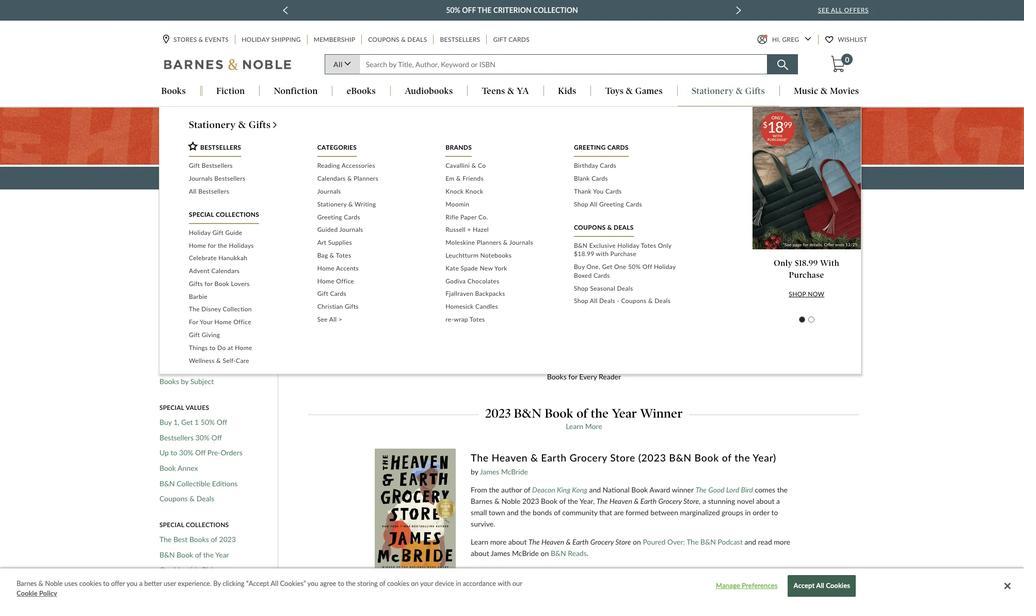 Task type: describe. For each thing, give the bounding box(es) containing it.
noble inside 'barnes & noble uses cookies to offer you a better user experience. by clicking "accept all cookies" you agree to the storing of cookies on your device in accordance with our cookie policy'
[[45, 579, 63, 587]]

co
[[478, 162, 486, 170]]

1 vertical spatial gift cards link
[[317, 288, 430, 301]]

em & friends link
[[446, 173, 559, 185]]

grocery for store
[[570, 452, 607, 464]]

0 vertical spatial our
[[572, 173, 587, 183]]

perfect
[[397, 173, 426, 183]]

the right from
[[489, 485, 499, 494]]

book down up on the bottom left
[[160, 464, 176, 472]]

gifts inside the stationery & gifts button
[[745, 86, 765, 96]]

book inside holiday gift guide home for the holidays celebrate hanukkah advent calendars gifts for book lovers barbie the disney collection for your home office gift giving things to do at home wellness & self-care
[[215, 280, 229, 287]]

heaven for store,
[[610, 496, 632, 505]]

gift bestsellers link
[[189, 160, 302, 173]]

james inside and read more about james mcbride on
[[491, 549, 510, 557]]

store,
[[684, 496, 701, 505]]

to right agree on the left bottom
[[338, 579, 344, 587]]

the inside a stunning novel about a small town and the bonds of community that are formed between marginalized groups in order to survive.
[[521, 508, 531, 517]]

leuchtturm notebooks link
[[446, 249, 559, 262]]

purchase inside only $18.99 with purchase
[[789, 270, 824, 280]]

next slide / item image
[[736, 6, 741, 14]]

on inside and read more about james mcbride on
[[541, 549, 549, 557]]

1 knock from the left
[[446, 187, 464, 195]]

your inside the book store main content
[[509, 173, 527, 183]]

the inside the heaven & earth grocery store (2023 b&n book of the year) by james mcbride
[[471, 452, 489, 464]]

read inside the book store discover the best books to read right now including trending titles, bookseller recommendations, new releases and more.
[[416, 226, 428, 234]]

0 horizontal spatial by
[[181, 377, 188, 386]]

national
[[603, 485, 630, 494]]

the up store,
[[696, 485, 707, 494]]

new
[[620, 226, 633, 234]]

cards up you
[[592, 175, 608, 182]]

the down the bonds
[[529, 537, 540, 546]]

deacon king kong link
[[532, 485, 587, 494]]

thank
[[574, 187, 592, 195]]

50% inside buy 1, get 1 50% off link
[[201, 418, 215, 426]]

1 horizontal spatial coupons & deals link
[[367, 35, 428, 45]]

off left pre-
[[195, 448, 206, 457]]

up to 30% off pre-orders
[[160, 448, 243, 457]]

every
[[579, 372, 597, 381]]

all inside reading accessories calendars & planners journals stationery & writing greeting cards guided journals art supplies bag & totes home accents home office gift cards christian gifts see all  >
[[329, 315, 337, 323]]

cards down writing
[[344, 213, 360, 221]]

bestsellers up special collections heading at the left of the page
[[198, 187, 229, 195]]

criterion
[[493, 6, 532, 14]]

guide for holiday gift guide
[[199, 270, 218, 278]]

get for buy one, get one 50% off books for every reader
[[572, 363, 583, 372]]

and inside the book store discover the best books to read right now including trending titles, bookseller recommendations, new releases and more.
[[660, 226, 671, 234]]

only inside 'b&n exclusive holiday totes only $18.99 with purchase buy one, get one 50% off holiday boxed cards shop seasonal deals shop all deals - coupons & deals'
[[658, 241, 672, 249]]

barnes & noble book of the year! the heaven & earth grocery store. shop now image
[[0, 108, 1024, 165]]

award
[[650, 485, 670, 494]]

special sections
[[540, 259, 628, 274]]

2 knock from the left
[[465, 187, 483, 195]]

the book store main content
[[0, 107, 1024, 604]]

list for special collections
[[189, 226, 302, 367]]

2 vertical spatial grocery
[[590, 537, 614, 546]]

off inside the buy one, get one 50% off books for every reader
[[617, 363, 627, 372]]

the inside 2023 b&n book of the year winner learn more
[[591, 406, 609, 421]]

on left poured at the right bottom of page
[[633, 537, 641, 546]]

the left best
[[160, 535, 172, 544]]

50% inside 'b&n exclusive holiday totes only $18.99 with purchase buy one, get one 50% off holiday boxed cards shop seasonal deals shop all deals - coupons & deals'
[[628, 263, 641, 271]]

writing
[[355, 200, 376, 208]]

guided
[[317, 226, 338, 234]]

gift left the em
[[428, 173, 443, 183]]

gift down customer favorites
[[185, 270, 197, 278]]

one inside the buy one, get one 50% off books for every reader
[[585, 363, 599, 372]]

only $18.99 with purchase
[[774, 258, 840, 280]]

with inside 'b&n exclusive holiday totes only $18.99 with purchase buy one, get one 50% off holiday boxed cards shop seasonal deals shop all deals - coupons & deals'
[[596, 250, 609, 258]]

learn more about the heaven & earth grocery store on poured over: the b&n podcast
[[471, 537, 743, 546]]

guided journals link
[[317, 224, 430, 237]]

1 vertical spatial our
[[160, 565, 172, 574]]

from
[[471, 485, 487, 494]]

journals bestsellers link
[[189, 173, 302, 185]]

on down the cavallini & co link
[[498, 173, 507, 183]]

accessories
[[342, 162, 375, 170]]

holiday down b&n exclusive holiday totes only $18.99 with purchase link
[[654, 263, 676, 271]]

the down kong
[[568, 496, 578, 505]]

moleskine
[[446, 239, 475, 246]]

100 for b&n top 100
[[190, 285, 202, 294]]

toys & games
[[605, 86, 663, 96]]

planners inside cavallini & co em & friends knock knock moomin rifle paper co. russell + hazel moleskine planners & journals leuchtturm notebooks kate spade new york godiva chocolates fjallraven backpacks homesick candles re-wrap totes
[[477, 239, 502, 246]]

and inside and read more about james mcbride on
[[745, 537, 756, 546]]

stationery & gifts for the stationery & gifts button at the right
[[692, 86, 765, 96]]

toys
[[605, 86, 624, 96]]

(2023
[[638, 452, 666, 464]]

cards up christian
[[330, 290, 346, 298]]

accept
[[794, 581, 815, 590]]

1 horizontal spatial a
[[703, 496, 706, 505]]

for up favorites
[[208, 241, 216, 249]]

earth for store
[[541, 452, 567, 464]]

coming
[[160, 362, 184, 370]]

see inside reading accessories calendars & planners journals stationery & writing greeting cards guided journals art supplies bag & totes home accents home office gift cards christian gifts see all  >
[[317, 315, 328, 323]]

gift down for
[[189, 331, 200, 339]]

to left offer
[[103, 579, 109, 587]]

do
[[217, 344, 226, 352]]

stationery & gifts for stationery & gifts link at the left top
[[189, 119, 271, 131]]

and up year,
[[589, 485, 601, 494]]

1 cookies from the left
[[79, 579, 101, 587]]

greeting inside greeting cards heading
[[574, 144, 606, 151]]

journals up supplies
[[339, 226, 363, 234]]

barnes inside 'barnes & noble uses cookies to offer you a better user experience. by clicking "accept all cookies" you agree to the storing of cookies on your device in accordance with our cookie policy'
[[17, 579, 37, 587]]

cards right you
[[606, 187, 622, 195]]

book up the monthly
[[177, 550, 193, 559]]

monthly
[[174, 565, 200, 574]]

the inside 'barnes & noble uses cookies to offer you a better user experience. by clicking "accept all cookies" you agree to the storing of cookies on your device in accordance with our cookie policy'
[[346, 579, 356, 587]]

0 horizontal spatial coupons & deals link
[[160, 494, 214, 503]]

friends
[[463, 175, 484, 182]]

all inside "button"
[[816, 581, 824, 590]]

special down bookseller
[[540, 259, 579, 274]]

deals inside heading
[[614, 223, 634, 231]]

cards down 50% off the criterion collection link
[[509, 36, 530, 44]]

all link
[[325, 54, 359, 75]]

bestsellers down 1,
[[160, 433, 194, 442]]

the right comes
[[777, 485, 788, 494]]

2 horizontal spatial guide
[[639, 173, 662, 183]]

hazel
[[473, 226, 489, 234]]

of down the best books of 2023 link
[[195, 550, 201, 559]]

of inside a stunning novel about a small town and the bonds of community that are formed between marginalized groups in order to survive.
[[554, 508, 560, 517]]

cards down greeting cards heading
[[600, 162, 616, 170]]

the inside the heaven & earth grocery store (2023 b&n book of the year) by james mcbride
[[735, 452, 750, 464]]

special for the best books of 2023
[[160, 521, 184, 529]]

for inside the buy one, get one 50% off books for every reader
[[569, 372, 578, 381]]

-
[[617, 297, 620, 305]]

and inside a stunning novel about a small town and the bonds of community that are formed between marginalized groups in order to survive.
[[507, 508, 519, 517]]

books inside the buy one, get one 50% off books for every reader
[[547, 372, 567, 381]]

deals left '-' at the right of page
[[599, 297, 615, 305]]

stationery for the stationery & gifts button at the right
[[692, 86, 734, 96]]

year)
[[753, 452, 776, 464]]

podcast
[[718, 537, 743, 546]]

book up the heaven & earth grocery store,
[[632, 485, 648, 494]]

new inside cavallini & co em & friends knock knock moomin rifle paper co. russell + hazel moleskine planners & journals leuchtturm notebooks kate spade new york godiva chocolates fjallraven backpacks homesick candles re-wrap totes
[[480, 264, 493, 272]]

birthday cards blank cards thank you cards shop all greeting cards
[[574, 162, 642, 208]]

our monthly picks icon image
[[639, 288, 749, 361]]

all inside gift bestsellers journals bestsellers all bestsellers
[[189, 187, 197, 195]]

gift bestsellers journals bestsellers all bestsellers
[[189, 162, 245, 195]]

logo image
[[164, 59, 292, 73]]

shop inside birthday cards blank cards thank you cards shop all greeting cards
[[574, 200, 588, 208]]

list containing gift bestsellers
[[189, 160, 302, 198]]

the best books of 2023 link
[[160, 535, 236, 544]]

to inside a stunning novel about a small town and the bonds of community that are formed between marginalized groups in order to survive.
[[772, 508, 778, 517]]

0 vertical spatial collection
[[533, 6, 578, 14]]

gift down birthday cards link
[[621, 173, 636, 183]]

special collections heading
[[189, 210, 259, 224]]

knock knock link
[[446, 185, 559, 198]]

previous slide / item image
[[283, 6, 288, 14]]

gift inside gift bestsellers journals bestsellers all bestsellers
[[189, 162, 200, 170]]

holiday down customer
[[160, 270, 184, 278]]

wellness & self-care link
[[189, 354, 302, 367]]

deals inside the book store main content
[[197, 494, 214, 503]]

home for the holidays link
[[189, 239, 302, 252]]

teens for teens & ya top 100
[[160, 300, 178, 309]]

with inside 'barnes & noble uses cookies to offer you a better user experience. by clicking "accept all cookies" you agree to the storing of cookies on your device in accordance with our cookie policy'
[[498, 579, 511, 587]]

privacy alert dialog
[[0, 568, 1024, 604]]

accept all cookies button
[[788, 575, 856, 597]]

journals inside gift bestsellers journals bestsellers all bestsellers
[[189, 175, 213, 182]]

see all offers
[[818, 6, 869, 14]]

50% off the criterion collection
[[446, 6, 578, 14]]

year inside 2023 b&n book of the year winner learn more
[[612, 406, 637, 421]]

bestsellers link
[[439, 35, 481, 45]]

the book store discover the best books to read right now including trending titles, bookseller recommendations, new releases and more.
[[335, 205, 689, 234]]

bestsellers inside heading
[[200, 144, 241, 151]]

coupons for the leftmost coupons & deals link
[[160, 494, 188, 503]]

0 horizontal spatial learn
[[471, 537, 488, 546]]

cavallini
[[446, 162, 470, 170]]

notebooks
[[480, 251, 512, 259]]

50% inside the buy one, get one 50% off books for every reader
[[601, 363, 615, 372]]

the left criterion
[[478, 6, 492, 14]]

of up b&n book of the year on the left
[[211, 535, 217, 544]]

teens & ya top 100
[[160, 300, 223, 309]]

to right up on the bottom left
[[171, 448, 177, 457]]

grocery for store,
[[658, 496, 682, 505]]

manage preferences button
[[715, 576, 779, 596]]

from the author of deacon king kong and national book award winner the good lord bird
[[471, 485, 753, 494]]

bestsellers down gift bestsellers link
[[214, 175, 245, 182]]

office inside reading accessories calendars & planners journals stationery & writing greeting cards guided journals art supplies bag & totes home accents home office gift cards christian gifts see all  >
[[336, 277, 354, 285]]

buy for buy 1, get 1 50% off
[[160, 418, 172, 426]]

2 vertical spatial store
[[616, 537, 631, 546]]

more
[[585, 422, 602, 431]]

100 for kids top 100
[[188, 316, 201, 324]]

for down the cavallini
[[445, 173, 457, 183]]

by inside the heaven & earth grocery store (2023 b&n book of the year) by james mcbride
[[471, 467, 478, 476]]

stationery & gifts button
[[678, 86, 779, 107]]

the inside the book store discover the best books to read right now including trending titles, bookseller recommendations, new releases and more.
[[362, 226, 372, 234]]

off up bestsellers link
[[462, 6, 476, 14]]

cards inside 'b&n exclusive holiday totes only $18.99 with purchase buy one, get one 50% off holiday boxed cards shop seasonal deals shop all deals - coupons & deals'
[[594, 271, 610, 279]]

book inside the heaven & earth grocery store (2023 b&n book of the year) by james mcbride
[[695, 452, 719, 464]]

the heaven & earth grocery store (2023 b&n book of the year) by james mcbride
[[471, 452, 776, 476]]

bird
[[741, 485, 753, 494]]

offers
[[844, 6, 869, 14]]

fiction
[[216, 86, 245, 96]]

coupons for coupons & deals heading
[[574, 223, 606, 231]]

em
[[446, 175, 455, 182]]

gift down 50% off the criterion collection link
[[493, 36, 507, 44]]

& inside heading
[[607, 223, 612, 231]]

small
[[471, 508, 487, 517]]

get inside 'b&n exclusive holiday totes only $18.99 with purchase buy one, get one 50% off holiday boxed cards shop seasonal deals shop all deals - coupons & deals'
[[602, 263, 613, 271]]

the right find
[[382, 173, 395, 183]]

find the perfect gift for everyone on your list shop our holiday gift guide
[[363, 173, 662, 183]]

discover inside discover pick of the month
[[160, 581, 187, 590]]

events
[[205, 36, 229, 44]]

nonfiction button
[[260, 86, 332, 97]]

spade
[[461, 264, 478, 272]]

coupons & deals heading
[[574, 223, 634, 237]]

your
[[420, 579, 433, 587]]

holiday left shipping
[[242, 36, 270, 44]]

deals up shop all deals - coupons & deals link
[[617, 284, 633, 292]]

stationery inside reading accessories calendars & planners journals stationery & writing greeting cards guided journals art supplies bag & totes home accents home office gift cards christian gifts see all  >
[[317, 200, 347, 208]]

in inside a stunning novel about a small town and the bonds of community that are formed between marginalized groups in order to survive.
[[745, 508, 751, 517]]

hanukkah
[[218, 254, 247, 262]]

$18.99 inside only $18.99 with purchase
[[795, 258, 818, 268]]

journals link
[[317, 185, 430, 198]]

soon
[[186, 362, 202, 370]]

& inside 'b&n exclusive holiday totes only $18.99 with purchase buy one, get one 50% off holiday boxed cards shop seasonal deals shop all deals - coupons & deals'
[[648, 297, 653, 305]]

gifts inside holiday gift guide home for the holidays celebrate hanukkah advent calendars gifts for book lovers barbie the disney collection for your home office gift giving things to do at home wellness & self-care
[[189, 280, 203, 287]]

bestsellers image
[[187, 141, 198, 151]]

the heaven & earth grocery store (2023 b&n book of the year) image
[[375, 449, 456, 572]]

of inside discover pick of the month
[[204, 581, 210, 590]]

all inside 'b&n exclusive holiday totes only $18.99 with purchase buy one, get one 50% off holiday boxed cards shop seasonal deals shop all deals - coupons & deals'
[[590, 297, 598, 305]]

about for james
[[471, 549, 489, 557]]

between
[[651, 508, 678, 517]]

cards down "thank you cards" link at the right
[[626, 200, 642, 208]]

50% off the criterion collection link
[[446, 4, 578, 16]]

new releases
[[160, 346, 203, 355]]

.
[[587, 549, 589, 557]]

membership link
[[313, 35, 356, 45]]

only inside only $18.99 with purchase
[[774, 258, 793, 268]]

gift down special collections heading at the left of the page
[[213, 229, 224, 236]]

james inside the heaven & earth grocery store (2023 b&n book of the year) by james mcbride
[[480, 467, 499, 476]]

2 vertical spatial earth
[[572, 537, 589, 546]]

in inside 'barnes & noble uses cookies to offer you a better user experience. by clicking "accept all cookies" you agree to the storing of cookies on your device in accordance with our cookie policy'
[[456, 579, 461, 587]]

buy 1, get 1 50% off link
[[160, 418, 227, 427]]

see all offers link
[[818, 6, 869, 14]]

2 vertical spatial heaven
[[542, 537, 564, 546]]

backpacks
[[475, 290, 505, 298]]

1 vertical spatial about
[[508, 537, 527, 546]]

formed
[[626, 508, 649, 517]]

accordance
[[463, 579, 496, 587]]

0 horizontal spatial year
[[215, 550, 229, 559]]

everyone
[[459, 173, 495, 183]]

all left offers
[[831, 6, 842, 14]]

coupons for the right coupons & deals link
[[368, 36, 400, 44]]

buy one, get one 50% off books for every reader link
[[529, 288, 639, 388]]

bestsellers up do at the left bottom of page
[[198, 331, 232, 340]]

at
[[228, 344, 233, 352]]

book inside the comes the barnes & noble 2023 book of the year,
[[541, 496, 558, 505]]

more inside and read more about james mcbride on
[[774, 537, 790, 546]]

wishlist
[[838, 36, 867, 44]]

clicking
[[223, 579, 244, 587]]

by
[[213, 579, 221, 587]]

the right over:
[[687, 537, 699, 546]]

gifts up gift bestsellers link
[[249, 119, 271, 131]]

groups
[[722, 508, 743, 517]]

gifts inside reading accessories calendars & planners journals stationery & writing greeting cards guided journals art supplies bag & totes home accents home office gift cards christian gifts see all  >
[[345, 303, 359, 310]]

up
[[160, 448, 169, 457]]

reading
[[317, 162, 340, 170]]

survive.
[[471, 519, 495, 528]]

$18.99 inside 'b&n exclusive holiday totes only $18.99 with purchase buy one, get one 50% off holiday boxed cards shop seasonal deals shop all deals - coupons & deals'
[[574, 250, 594, 258]]

for down the 'advent'
[[205, 280, 213, 287]]

1 you from the left
[[127, 579, 137, 587]]



Task type: vqa. For each thing, say whether or not it's contained in the screenshot.
'30%'
yes



Task type: locate. For each thing, give the bounding box(es) containing it.
list containing cavallini & co
[[446, 160, 559, 326]]

your left list
[[509, 173, 527, 183]]

you right offer
[[127, 579, 137, 587]]

all inside 'barnes & noble uses cookies to offer you a better user experience. by clicking "accept all cookies" you agree to the storing of cookies on your device in accordance with our cookie policy'
[[271, 579, 278, 587]]

2 you from the left
[[307, 579, 318, 587]]

get up seasonal
[[602, 263, 613, 271]]

2 vertical spatial greeting
[[317, 213, 342, 221]]

1 vertical spatial discover
[[160, 581, 187, 590]]

guide for holiday gift guide home for the holidays celebrate hanukkah advent calendars gifts for book lovers barbie the disney collection for your home office gift giving things to do at home wellness & self-care
[[225, 229, 242, 236]]

2 vertical spatial totes
[[470, 315, 485, 323]]

the up picks
[[203, 550, 214, 559]]

ya
[[517, 86, 529, 96], [186, 300, 195, 309]]

0 vertical spatial your
[[509, 173, 527, 183]]

collectible
[[177, 479, 210, 488]]

one, inside the buy one, get one 50% off books for every reader
[[555, 363, 570, 372]]

30% up annex
[[179, 448, 193, 457]]

coupons down collectible
[[160, 494, 188, 503]]

kids inside button
[[558, 86, 577, 96]]

one
[[614, 263, 626, 271], [585, 363, 599, 372]]

coupons & deals for the leftmost coupons & deals link
[[160, 494, 214, 503]]

wishlist link
[[826, 35, 868, 45]]

all down seasonal
[[590, 297, 598, 305]]

one inside 'b&n exclusive holiday totes only $18.99 with purchase buy one, get one 50% off holiday boxed cards shop seasonal deals shop all deals - coupons & deals'
[[614, 263, 626, 271]]

collections for the best books of 2023
[[186, 521, 229, 529]]

1 vertical spatial grocery
[[658, 496, 682, 505]]

teens for teens & ya
[[482, 86, 505, 96]]

coupons & deals
[[368, 36, 427, 44], [574, 223, 634, 231], [160, 494, 214, 503]]

0 vertical spatial grocery
[[570, 452, 607, 464]]

purchase inside 'b&n exclusive holiday totes only $18.99 with purchase buy one, get one 50% off holiday boxed cards shop seasonal deals shop all deals - coupons & deals'
[[611, 250, 637, 258]]

cart image
[[831, 56, 845, 73]]

all
[[831, 6, 842, 14], [333, 60, 343, 69], [189, 187, 197, 195], [590, 200, 598, 208], [590, 297, 598, 305], [329, 315, 337, 323], [271, 579, 278, 587], [816, 581, 824, 590]]

0 horizontal spatial stationery & gifts
[[189, 119, 271, 131]]

to right order
[[772, 508, 778, 517]]

2 horizontal spatial buy
[[574, 263, 585, 271]]

list
[[189, 160, 302, 198], [317, 160, 430, 326], [446, 160, 559, 326], [574, 160, 687, 211], [189, 226, 302, 367], [574, 239, 687, 308]]

fiction button
[[202, 86, 259, 97]]

1 horizontal spatial get
[[572, 363, 583, 372]]

1 horizontal spatial planners
[[477, 239, 502, 246]]

russell
[[446, 226, 466, 234]]

calendars down reading
[[317, 175, 346, 182]]

1 vertical spatial 30%
[[179, 448, 193, 457]]

office inside holiday gift guide home for the holidays celebrate hanukkah advent calendars gifts for book lovers barbie the disney collection for your home office gift giving things to do at home wellness & self-care
[[233, 318, 251, 326]]

read inside and read more about james mcbride on
[[758, 537, 772, 546]]

1 horizontal spatial noble
[[502, 496, 521, 505]]

hi,
[[772, 36, 781, 44]]

bestsellers right 'bestsellers' icon at the left of page
[[200, 144, 241, 151]]

mcbride up our
[[512, 549, 539, 557]]

1 vertical spatial 100
[[210, 300, 223, 309]]

off right 1
[[217, 418, 227, 426]]

christian
[[317, 303, 343, 310]]

to inside the book store discover the best books to read right now including trending titles, bookseller recommendations, new releases and more.
[[408, 226, 414, 234]]

stores & events
[[173, 36, 229, 44]]

more.
[[672, 226, 689, 234]]

stores
[[173, 36, 197, 44]]

totes down releases
[[641, 241, 656, 249]]

top for kids top 100
[[175, 316, 186, 324]]

in right "device"
[[456, 579, 461, 587]]

1 vertical spatial teens
[[160, 300, 178, 309]]

one, inside 'b&n exclusive holiday totes only $18.99 with purchase buy one, get one 50% off holiday boxed cards shop seasonal deals shop all deals - coupons & deals'
[[587, 263, 600, 271]]

journals
[[189, 175, 213, 182], [317, 187, 341, 195], [339, 226, 363, 234], [509, 239, 533, 246]]

0 vertical spatial read
[[416, 226, 428, 234]]

50% right every
[[601, 363, 615, 372]]

planners down reading accessories link
[[354, 175, 378, 182]]

list containing reading accessories
[[317, 160, 430, 326]]

0 vertical spatial by
[[181, 377, 188, 386]]

& inside the comes the barnes & noble 2023 book of the year,
[[495, 496, 500, 505]]

noble up 'policy'
[[45, 579, 63, 587]]

2 horizontal spatial stationery
[[692, 86, 734, 96]]

and left more.
[[660, 226, 671, 234]]

novel
[[737, 496, 754, 505]]

shop all deals - coupons & deals link
[[574, 295, 687, 308]]

2 vertical spatial buy
[[160, 418, 172, 426]]

best
[[173, 535, 188, 544]]

get inside the buy one, get one 50% off books for every reader
[[572, 363, 583, 372]]

marginalized
[[680, 508, 720, 517]]

0 vertical spatial barnes
[[471, 496, 493, 505]]

2 vertical spatial top
[[175, 316, 186, 324]]

planners inside reading accessories calendars & planners journals stationery & writing greeting cards guided journals art supplies bag & totes home accents home office gift cards christian gifts see all  >
[[354, 175, 378, 182]]

1 horizontal spatial one,
[[587, 263, 600, 271]]

2 horizontal spatial coupons & deals
[[574, 223, 634, 231]]

buy for buy one, get one 50% off books for every reader
[[541, 363, 553, 372]]

categories heading
[[317, 144, 357, 157]]

greeting for thank
[[599, 200, 624, 208]]

blank
[[574, 175, 590, 182]]

see down christian
[[317, 315, 328, 323]]

holiday up you
[[589, 173, 619, 183]]

new releases icon image
[[308, 288, 419, 361]]

0 horizontal spatial about
[[471, 549, 489, 557]]

bag
[[317, 251, 328, 259]]

of up learn more link
[[577, 406, 588, 421]]

deals down the shop seasonal deals link
[[655, 297, 671, 305]]

agree
[[320, 579, 336, 587]]

the inside holiday gift guide home for the holidays celebrate hanukkah advent calendars gifts for book lovers barbie the disney collection for your home office gift giving things to do at home wellness & self-care
[[189, 305, 200, 313]]

0 horizontal spatial our
[[160, 565, 172, 574]]

care
[[236, 357, 249, 364]]

2023 inside the comes the barnes & noble 2023 book of the year,
[[522, 496, 539, 505]]

0 horizontal spatial one
[[585, 363, 599, 372]]

special for buy 1, get 1 50% off
[[160, 404, 184, 411]]

cards inside heading
[[607, 144, 629, 151]]

supplies
[[328, 239, 352, 246]]

shop now link
[[789, 290, 825, 298]]

bestsellers heading
[[187, 141, 241, 157]]

kids for kids
[[558, 86, 577, 96]]

planners up notebooks
[[477, 239, 502, 246]]

0 vertical spatial stationery & gifts
[[692, 86, 765, 96]]

co.
[[479, 213, 488, 221]]

0 vertical spatial purchase
[[611, 250, 637, 258]]

0 horizontal spatial noble
[[45, 579, 63, 587]]

of inside the heaven & earth grocery store (2023 b&n book of the year) by james mcbride
[[722, 452, 732, 464]]

0 horizontal spatial collection
[[223, 305, 252, 313]]

stationery for stationery & gifts link at the left top
[[189, 119, 236, 131]]

reader
[[599, 372, 621, 381]]

& inside the heaven & earth grocery store (2023 b&n book of the year) by james mcbride
[[531, 452, 538, 464]]

movies
[[830, 86, 859, 96]]

your right for
[[200, 318, 213, 326]]

0 vertical spatial $18.99
[[574, 250, 594, 258]]

0 horizontal spatial more
[[490, 537, 507, 546]]

collections inside the book store main content
[[186, 521, 229, 529]]

0 horizontal spatial discover
[[160, 581, 187, 590]]

bestsellers down "bestsellers" heading
[[202, 162, 233, 170]]

to inside holiday gift guide home for the holidays celebrate hanukkah advent calendars gifts for book lovers barbie the disney collection for your home office gift giving things to do at home wellness & self-care
[[210, 344, 216, 352]]

see left offers
[[818, 6, 830, 14]]

collection inside holiday gift guide home for the holidays celebrate hanukkah advent calendars gifts for book lovers barbie the disney collection for your home office gift giving things to do at home wellness & self-care
[[223, 305, 252, 313]]

0 horizontal spatial stationery
[[189, 119, 236, 131]]

guide inside holiday gift guide home for the holidays celebrate hanukkah advent calendars gifts for book lovers barbie the disney collection for your home office gift giving things to do at home wellness & self-care
[[225, 229, 242, 236]]

store inside the heaven & earth grocery store (2023 b&n book of the year) by james mcbride
[[610, 452, 636, 464]]

0 horizontal spatial ya
[[186, 300, 195, 309]]

0 horizontal spatial teens
[[160, 300, 178, 309]]

0 vertical spatial top
[[176, 285, 188, 294]]

cookies right uses at the bottom
[[79, 579, 101, 587]]

1 horizontal spatial 30%
[[195, 433, 210, 442]]

0 vertical spatial only
[[658, 241, 672, 249]]

0 vertical spatial greeting
[[574, 144, 606, 151]]

1 horizontal spatial purchase
[[789, 270, 824, 280]]

teens up kids top 100 on the left bottom
[[160, 300, 178, 309]]

chocolates
[[468, 277, 499, 285]]

special for holiday gift guide
[[189, 210, 214, 218]]

earth up deacon king kong link
[[541, 452, 567, 464]]

0 horizontal spatial with
[[498, 579, 511, 587]]

deals
[[407, 36, 427, 44], [614, 223, 634, 231], [617, 284, 633, 292], [599, 297, 615, 305], [655, 297, 671, 305], [197, 494, 214, 503]]

0 horizontal spatial a
[[139, 579, 143, 587]]

1 horizontal spatial gift cards link
[[492, 35, 531, 45]]

all down 'membership'
[[333, 60, 343, 69]]

self-
[[223, 357, 236, 364]]

our monthly picks link
[[160, 565, 218, 575]]

store left (2023
[[610, 452, 636, 464]]

0 vertical spatial new
[[480, 264, 493, 272]]

holiday gift guide link down customer favorites
[[160, 270, 218, 279]]

0 vertical spatial earth
[[541, 452, 567, 464]]

the up more
[[591, 406, 609, 421]]

0 horizontal spatial you
[[127, 579, 137, 587]]

a right novel
[[776, 496, 780, 505]]

calendars down hanukkah at the left of page
[[211, 267, 240, 275]]

new inside the book store main content
[[160, 346, 174, 355]]

gifts
[[745, 86, 765, 96], [249, 119, 271, 131], [189, 280, 203, 287], [345, 303, 359, 310]]

james up from
[[480, 467, 499, 476]]

store
[[530, 205, 567, 225], [610, 452, 636, 464], [616, 537, 631, 546]]

noble inside the comes the barnes & noble 2023 book of the year,
[[502, 496, 521, 505]]

1 horizontal spatial year
[[612, 406, 637, 421]]

by down coming soon link
[[181, 377, 188, 386]]

1 vertical spatial ya
[[186, 300, 195, 309]]

ya for teens & ya
[[517, 86, 529, 96]]

1 vertical spatial only
[[774, 258, 793, 268]]

birthday cards link
[[574, 160, 687, 173]]

off inside 'b&n exclusive holiday totes only $18.99 with purchase buy one, get one 50% off holiday boxed cards shop seasonal deals shop all deals - coupons & deals'
[[643, 263, 652, 271]]

journals down reading
[[317, 187, 341, 195]]

hi, greg button
[[757, 35, 812, 45]]

buy left 1,
[[160, 418, 172, 426]]

of inside 2023 b&n book of the year winner learn more
[[577, 406, 588, 421]]

barnes inside the comes the barnes & noble 2023 book of the year,
[[471, 496, 493, 505]]

bestsellers left gift cards
[[440, 36, 480, 44]]

art supplies link
[[317, 237, 430, 249]]

more up preferences
[[774, 537, 790, 546]]

calendars inside holiday gift guide home for the holidays celebrate hanukkah advent calendars gifts for book lovers barbie the disney collection for your home office gift giving things to do at home wellness & self-care
[[211, 267, 240, 275]]

get
[[602, 263, 613, 271], [572, 363, 583, 372], [181, 418, 193, 426]]

teens inside the book store main content
[[160, 300, 178, 309]]

homesick
[[446, 303, 474, 310]]

wellness
[[189, 357, 215, 364]]

lord
[[726, 485, 739, 494]]

stationery & writing link
[[317, 198, 430, 211]]

discover pick of the month
[[160, 581, 223, 599]]

barnes
[[471, 496, 493, 505], [17, 579, 37, 587]]

advent calendars link
[[189, 265, 302, 278]]

disney
[[202, 305, 221, 313]]

1 vertical spatial your
[[200, 318, 213, 326]]

1 horizontal spatial you
[[307, 579, 318, 587]]

1 horizontal spatial totes
[[470, 315, 485, 323]]

1 vertical spatial purchase
[[789, 270, 824, 280]]

the inside the book store discover the best books to read right now including trending titles, bookseller recommendations, new releases and more.
[[457, 205, 486, 225]]

music & movies
[[794, 86, 859, 96]]

cards up seasonal
[[594, 271, 610, 279]]

0 horizontal spatial gift cards link
[[317, 288, 430, 301]]

new up chocolates
[[480, 264, 493, 272]]

1 vertical spatial new
[[160, 346, 174, 355]]

teens inside button
[[482, 86, 505, 96]]

the heaven & earth grocery store (2023 b&n book of the year) link
[[471, 451, 794, 466]]

2 horizontal spatial a
[[776, 496, 780, 505]]

stationery & gifts inside button
[[692, 86, 765, 96]]

earth for store,
[[640, 496, 657, 505]]

0 vertical spatial get
[[602, 263, 613, 271]]

book inside 2023 b&n book of the year winner learn more
[[545, 406, 573, 421]]

collection right criterion
[[533, 6, 578, 14]]

special collections for holiday gift guide
[[189, 210, 259, 218]]

1 vertical spatial collection
[[223, 305, 252, 313]]

2 horizontal spatial 2023
[[522, 496, 539, 505]]

signed books icon image
[[749, 288, 860, 361]]

journals down titles,
[[509, 239, 533, 246]]

book inside the book store discover the best books to read right now including trending titles, bookseller recommendations, new releases and more.
[[490, 205, 526, 225]]

1 horizontal spatial buy
[[541, 363, 553, 372]]

buy
[[574, 263, 585, 271], [541, 363, 553, 372], [160, 418, 172, 426]]

the up hanukkah at the left of page
[[218, 241, 227, 249]]

grocery down learn more link
[[570, 452, 607, 464]]

titles,
[[514, 226, 531, 234]]

for left every
[[569, 372, 578, 381]]

0 horizontal spatial $18.99
[[574, 250, 594, 258]]

all inside birthday cards blank cards thank you cards shop all greeting cards
[[590, 200, 598, 208]]

holiday gift guide link for b&n top 100
[[160, 270, 218, 279]]

barnes up cookie
[[17, 579, 37, 587]]

book up learn more link
[[545, 406, 573, 421]]

the up for
[[189, 305, 200, 313]]

home
[[189, 241, 206, 249], [317, 264, 334, 272], [317, 277, 334, 285], [215, 318, 232, 326], [235, 344, 252, 352]]

a left the better
[[139, 579, 143, 587]]

guide
[[639, 173, 662, 183], [225, 229, 242, 236], [199, 270, 218, 278]]

including
[[460, 226, 486, 234]]

one down b&n exclusive holiday totes only $18.99 with purchase link
[[614, 263, 626, 271]]

1 vertical spatial see
[[317, 315, 328, 323]]

1 horizontal spatial by
[[471, 467, 478, 476]]

the up +
[[457, 205, 486, 225]]

earth up reads
[[572, 537, 589, 546]]

1 horizontal spatial office
[[336, 277, 354, 285]]

list for coupons & deals
[[574, 239, 687, 308]]

1 horizontal spatial in
[[745, 508, 751, 517]]

gift inside reading accessories calendars & planners journals stationery & writing greeting cards guided journals art supplies bag & totes home accents home office gift cards christian gifts see all  >
[[317, 290, 328, 298]]

None field
[[359, 54, 768, 75]]

1 more from the left
[[490, 537, 507, 546]]

list containing b&n exclusive holiday totes only $18.99 with purchase
[[574, 239, 687, 308]]

thank you cards link
[[574, 185, 687, 198]]

gift cards link down 50% off the criterion collection link
[[492, 35, 531, 45]]

about inside a stunning novel about a small town and the bonds of community that are formed between marginalized groups in order to survive.
[[756, 496, 775, 505]]

b&n collectible editions
[[160, 479, 238, 488]]

you
[[127, 579, 137, 587], [307, 579, 318, 587]]

learn down the survive.
[[471, 537, 488, 546]]

1 horizontal spatial our
[[572, 173, 587, 183]]

& inside button
[[626, 86, 633, 96]]

2 vertical spatial 2023
[[219, 535, 236, 544]]

planners
[[354, 175, 378, 182], [477, 239, 502, 246]]

1 vertical spatial 2023
[[522, 496, 539, 505]]

collections for holiday gift guide
[[216, 210, 259, 218]]

the up that
[[597, 496, 608, 505]]

music & movies button
[[780, 86, 874, 97]]

our up the user
[[160, 565, 172, 574]]

discover inside the book store discover the best books to read right now including trending titles, bookseller recommendations, new releases and more.
[[335, 226, 361, 234]]

all right "accept
[[271, 579, 278, 587]]

of inside the comes the barnes & noble 2023 book of the year,
[[559, 496, 566, 505]]

our
[[512, 579, 522, 587]]

50% inside 50% off the criterion collection link
[[446, 6, 460, 14]]

totes inside reading accessories calendars & planners journals stationery & writing greeting cards guided journals art supplies bag & totes home accents home office gift cards christian gifts see all  >
[[336, 251, 351, 259]]

now
[[446, 226, 458, 234]]

0 vertical spatial james
[[480, 467, 499, 476]]

about up our
[[508, 537, 527, 546]]

1 vertical spatial calendars
[[211, 267, 240, 275]]

b&n inside 2023 b&n book of the year winner learn more
[[514, 406, 542, 421]]

heaven for store
[[492, 452, 528, 464]]

list containing holiday gift guide
[[189, 226, 302, 367]]

coupons inside 'b&n exclusive holiday totes only $18.99 with purchase buy one, get one 50% off holiday boxed cards shop seasonal deals shop all deals - coupons & deals'
[[621, 297, 647, 305]]

list for greeting cards
[[574, 160, 687, 211]]

one down books icon
[[585, 363, 599, 372]]

& inside button
[[736, 86, 743, 96]]

kids inside the book store main content
[[160, 316, 173, 324]]

totes inside 'b&n exclusive holiday totes only $18.99 with purchase buy one, get one 50% off holiday boxed cards shop seasonal deals shop all deals - coupons & deals'
[[641, 241, 656, 249]]

greeting cards heading
[[574, 144, 629, 157]]

ya left the kids button
[[517, 86, 529, 96]]

picks
[[202, 565, 218, 574]]

heaven up are
[[610, 496, 632, 505]]

holiday
[[242, 36, 270, 44], [589, 173, 619, 183], [189, 229, 211, 236], [618, 241, 639, 249], [654, 263, 676, 271], [160, 270, 184, 278]]

1 horizontal spatial new
[[480, 264, 493, 272]]

lovers
[[231, 280, 250, 287]]

0 horizontal spatial kids
[[160, 316, 173, 324]]

list
[[529, 173, 543, 183]]

2 horizontal spatial about
[[756, 496, 775, 505]]

heaven inside the heaven & earth grocery store (2023 b&n book of the year) by james mcbride
[[492, 452, 528, 464]]

russell + hazel link
[[446, 224, 559, 237]]

on inside 'barnes & noble uses cookies to offer you a better user experience. by clicking "accept all cookies" you agree to the storing of cookies on your device in accordance with our cookie policy'
[[411, 579, 419, 587]]

0 vertical spatial see
[[818, 6, 830, 14]]

your
[[509, 173, 527, 183], [200, 318, 213, 326]]

0 horizontal spatial in
[[456, 579, 461, 587]]

greeting for planners
[[317, 213, 342, 221]]

your inside holiday gift guide home for the holidays celebrate hanukkah advent calendars gifts for book lovers barbie the disney collection for your home office gift giving things to do at home wellness & self-care
[[200, 318, 213, 326]]

ya for teens & ya top 100
[[186, 300, 195, 309]]

0 horizontal spatial purchase
[[611, 250, 637, 258]]

list for brands
[[446, 160, 559, 326]]

wrap
[[454, 315, 468, 323]]

user image
[[757, 35, 767, 45]]

art
[[317, 239, 326, 246]]

0 vertical spatial about
[[756, 496, 775, 505]]

all down you
[[590, 200, 598, 208]]

special inside heading
[[189, 210, 214, 218]]

on left your
[[411, 579, 419, 587]]

0 vertical spatial coupons & deals link
[[367, 35, 428, 45]]

buy 1, get 1 50% off
[[160, 418, 227, 426]]

2023 inside the best books of 2023 link
[[219, 535, 236, 544]]

totes inside cavallini & co em & friends knock knock moomin rifle paper co. russell + hazel moleskine planners & journals leuchtturm notebooks kate spade new york godiva chocolates fjallraven backpacks homesick candles re-wrap totes
[[470, 315, 485, 323]]

moleskine planners & journals link
[[446, 237, 559, 249]]

2 vertical spatial guide
[[199, 270, 218, 278]]

of up the good lord bird link
[[722, 452, 732, 464]]

learn inside 2023 b&n book of the year winner learn more
[[566, 422, 583, 431]]

1 horizontal spatial $18.99
[[795, 258, 818, 268]]

holiday gift guide link for home for the holidays
[[189, 226, 302, 239]]

holiday down new on the right top
[[618, 241, 639, 249]]

store inside the book store discover the best books to read right now including trending titles, bookseller recommendations, new releases and more.
[[530, 205, 567, 225]]

coupons inside the book store main content
[[160, 494, 188, 503]]

0 horizontal spatial your
[[200, 318, 213, 326]]

preferences
[[742, 581, 778, 590]]

kids for kids top 100
[[160, 316, 173, 324]]

coming soon icon image
[[419, 288, 529, 361]]

gift
[[493, 36, 507, 44], [189, 162, 200, 170], [428, 173, 443, 183], [621, 173, 636, 183], [213, 229, 224, 236], [185, 270, 197, 278], [317, 290, 328, 298], [189, 331, 200, 339]]

1 horizontal spatial read
[[758, 537, 772, 546]]

all left '>'
[[329, 315, 337, 323]]

coupons & deals for coupons & deals heading
[[574, 223, 634, 231]]

stationery & gifts link
[[189, 119, 355, 131]]

2 vertical spatial get
[[181, 418, 193, 426]]

earth inside the heaven & earth grocery store (2023 b&n book of the year) by james mcbride
[[541, 452, 567, 464]]

journals inside cavallini & co em & friends knock knock moomin rifle paper co. russell + hazel moleskine planners & journals leuchtturm notebooks kate spade new york godiva chocolates fjallraven backpacks homesick candles re-wrap totes
[[509, 239, 533, 246]]

1 vertical spatial one
[[585, 363, 599, 372]]

top for b&n top 100
[[176, 285, 188, 294]]

coupons inside heading
[[574, 223, 606, 231]]

holiday inside holiday gift guide home for the holidays celebrate hanukkah advent calendars gifts for book lovers barbie the disney collection for your home office gift giving things to do at home wellness & self-care
[[189, 229, 211, 236]]

releases
[[634, 226, 658, 234]]

read down order
[[758, 537, 772, 546]]

0 vertical spatial discover
[[335, 226, 361, 234]]

the left best
[[362, 226, 372, 234]]

offer
[[111, 579, 125, 587]]

shop inside the book store main content
[[550, 173, 569, 183]]

get inside buy 1, get 1 50% off link
[[181, 418, 193, 426]]

one, left every
[[555, 363, 570, 372]]

brands
[[446, 144, 472, 151]]

special collections for the best books of 2023
[[160, 521, 229, 529]]

gifts right christian
[[345, 303, 359, 310]]

greeting inside birthday cards blank cards thank you cards shop all greeting cards
[[599, 200, 624, 208]]

special collections inside the book store main content
[[160, 521, 229, 529]]

of inside 'barnes & noble uses cookies to offer you a better user experience. by clicking "accept all cookies" you agree to the storing of cookies on your device in accordance with our cookie policy'
[[379, 579, 385, 587]]

ya inside button
[[517, 86, 529, 96]]

list containing birthday cards
[[574, 160, 687, 211]]

off up pre-
[[211, 433, 222, 442]]

2 more from the left
[[774, 537, 790, 546]]

0 vertical spatial stationery
[[692, 86, 734, 96]]

down arrow image
[[805, 37, 812, 41]]

winner
[[640, 406, 683, 421]]

mcbride inside and read more about james mcbride on
[[512, 549, 539, 557]]

mcbride inside the heaven & earth grocery store (2023 b&n book of the year) by james mcbride
[[501, 467, 528, 476]]

shop all greeting cards link
[[574, 198, 687, 211]]

books inside button
[[161, 86, 186, 96]]

search image
[[777, 60, 788, 70]]

uses
[[64, 579, 78, 587]]

of right author
[[524, 485, 530, 494]]

grocery up between
[[658, 496, 682, 505]]

0 vertical spatial guide
[[639, 173, 662, 183]]

brands heading
[[446, 144, 472, 157]]

1 vertical spatial in
[[456, 579, 461, 587]]

poured
[[643, 537, 666, 546]]

1 vertical spatial top
[[197, 300, 208, 309]]

greeting cards link
[[317, 211, 430, 224]]

1 vertical spatial special collections
[[160, 521, 229, 529]]

100
[[190, 285, 202, 294], [210, 300, 223, 309], [188, 316, 201, 324]]

cavallini & co link
[[446, 160, 559, 173]]

2 horizontal spatial earth
[[640, 496, 657, 505]]

deals left bestsellers link
[[407, 36, 427, 44]]

1,
[[174, 418, 179, 426]]

by up from
[[471, 467, 478, 476]]

0 horizontal spatial one,
[[555, 363, 570, 372]]

and right podcast
[[745, 537, 756, 546]]

& inside 'barnes & noble uses cookies to offer you a better user experience. by clicking "accept all cookies" you agree to the storing of cookies on your device in accordance with our cookie policy'
[[38, 579, 43, 587]]

greeting inside reading accessories calendars & planners journals stationery & writing greeting cards guided journals art supplies bag & totes home accents home office gift cards christian gifts see all  >
[[317, 213, 342, 221]]

books icon image
[[529, 288, 639, 361]]

greeting
[[574, 144, 606, 151], [599, 200, 624, 208], [317, 213, 342, 221]]

james mcbride link
[[480, 467, 528, 476]]

1 horizontal spatial more
[[774, 537, 790, 546]]

coming soon link
[[160, 362, 202, 371]]

knock
[[446, 187, 464, 195], [465, 187, 483, 195]]

2 cookies from the left
[[387, 579, 409, 587]]

guide up holidays
[[225, 229, 242, 236]]

list for categories
[[317, 160, 430, 326]]

0 horizontal spatial barnes
[[17, 579, 37, 587]]

2 vertical spatial 100
[[188, 316, 201, 324]]

about for a
[[756, 496, 775, 505]]

bookseller
[[532, 226, 563, 234]]

only up "buy one, get one 50% off holiday boxed cards" link
[[658, 241, 672, 249]]

1 horizontal spatial teens
[[482, 86, 505, 96]]

get for buy 1, get 1 50% off
[[181, 418, 193, 426]]

greeting up the birthday
[[574, 144, 606, 151]]

hi, greg
[[772, 36, 799, 44]]

1 vertical spatial coupons & deals link
[[160, 494, 214, 503]]

coupons & deals for the right coupons & deals link
[[368, 36, 427, 44]]

Search by Title, Author, Keyword or ISBN text field
[[359, 54, 768, 75]]

0 vertical spatial calendars
[[317, 175, 346, 182]]

collection down barbie link
[[223, 305, 252, 313]]

b&n reads link
[[551, 549, 587, 557]]

to right books
[[408, 226, 414, 234]]

all up special collections heading at the left of the page
[[189, 187, 197, 195]]

0 vertical spatial special collections
[[189, 210, 259, 218]]



